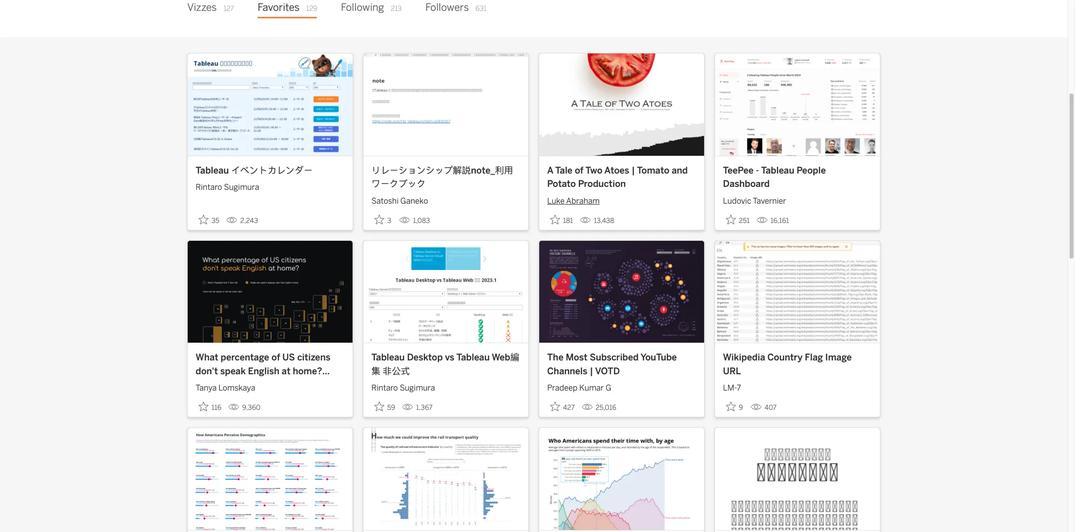 Task type: vqa. For each thing, say whether or not it's contained in the screenshot.


Task type: describe. For each thing, give the bounding box(es) containing it.
pradeep
[[547, 384, 578, 393]]

非公式
[[383, 366, 410, 377]]

image
[[825, 353, 852, 364]]

イベントカレンダー
[[231, 165, 313, 176]]

what percentage of us citizens don't speak english at home? #votd #diversityindata
[[196, 353, 330, 391]]

a tale of two atoes  |  tomato and potato production link
[[547, 164, 696, 191]]

9
[[739, 404, 743, 413]]

13,438 views element
[[576, 213, 618, 229]]

subscribed
[[590, 353, 639, 364]]

1,367
[[416, 404, 433, 413]]

add favorite button for teepee - tableau people dashboard
[[723, 212, 753, 228]]

channels
[[547, 366, 588, 377]]

g
[[606, 384, 611, 393]]

tavernier
[[753, 196, 786, 206]]

sugimura for イベントカレンダー
[[224, 183, 259, 192]]

a tale of two atoes  |  tomato and potato production
[[547, 165, 688, 190]]

rintaro sugimura link for イベントカレンダー
[[196, 178, 345, 194]]

Add Favorite button
[[196, 212, 222, 228]]

citizens
[[297, 353, 330, 364]]

production
[[578, 179, 626, 190]]

ludovic tavernier
[[723, 196, 786, 206]]

ganeko
[[400, 196, 428, 206]]

wikipedia
[[723, 353, 765, 364]]

127
[[224, 5, 234, 13]]

url
[[723, 366, 741, 377]]

what
[[196, 353, 218, 364]]

two
[[586, 165, 602, 176]]

ludovic tavernier link
[[723, 191, 872, 207]]

wikipedia country flag image url
[[723, 353, 852, 377]]

atoes
[[604, 165, 629, 176]]

satoshi ganeko
[[371, 196, 428, 206]]

following
[[341, 2, 384, 14]]

リレーションシップ解説note_利用 ワークブック
[[371, 165, 513, 190]]

home?
[[293, 366, 322, 377]]

#votd
[[196, 380, 227, 391]]

213
[[391, 5, 402, 13]]

tableau inside teepee - tableau people dashboard
[[761, 165, 794, 176]]

tableau desktop vs tableau web編 集 非公式 link
[[371, 352, 520, 379]]

Add Favorite button
[[371, 399, 398, 416]]

don't
[[196, 366, 218, 377]]

407
[[765, 404, 777, 413]]

| for votd
[[590, 366, 593, 377]]

followers
[[425, 2, 469, 14]]

251
[[739, 217, 750, 225]]

tale
[[555, 165, 573, 176]]

3
[[387, 217, 391, 225]]

the
[[547, 353, 564, 364]]

pradeep kumar g
[[547, 384, 611, 393]]

427
[[563, 404, 575, 413]]

rintaro sugimura for desktop
[[371, 384, 435, 393]]

25,016
[[596, 404, 616, 413]]

| for tomato
[[632, 165, 635, 176]]

tanya lomskaya link
[[196, 379, 345, 395]]

favorites
[[258, 2, 300, 14]]

1,083 views element
[[395, 213, 434, 229]]

tableau イベントカレンダー
[[196, 165, 313, 176]]

35
[[211, 217, 219, 225]]

teepee - tableau people dashboard link
[[723, 164, 872, 191]]

tomato
[[637, 165, 669, 176]]

tanya
[[196, 384, 217, 393]]

25,016 views element
[[578, 400, 620, 417]]

9,360 views element
[[224, 400, 264, 417]]

tableau desktop vs tableau web編 集 非公式
[[371, 353, 519, 377]]

most
[[566, 353, 588, 364]]

teepee - tableau people dashboard
[[723, 165, 826, 190]]

tableau right vs
[[456, 353, 490, 364]]

tableau イベントカレンダー link
[[196, 164, 345, 178]]

vs
[[445, 353, 454, 364]]

desktop
[[407, 353, 443, 364]]

ワークブック
[[371, 179, 426, 190]]

リレーションシップ解説note_利用
[[371, 165, 513, 176]]

the most subscribed youtube channels | votd link
[[547, 352, 696, 379]]

youtube
[[641, 353, 677, 364]]



Task type: locate. For each thing, give the bounding box(es) containing it.
0 horizontal spatial of
[[271, 353, 280, 364]]

of left two
[[575, 165, 584, 176]]

59
[[387, 404, 395, 413]]

|
[[632, 165, 635, 176], [590, 366, 593, 377]]

1 horizontal spatial add favorite button
[[547, 399, 578, 416]]

rintaro sugimura down 非公式
[[371, 384, 435, 393]]

1 vertical spatial sugimura
[[400, 384, 435, 393]]

english
[[248, 366, 279, 377]]

tableau right -
[[761, 165, 794, 176]]

satoshi ganeko link
[[371, 191, 520, 207]]

rintaro sugimura
[[196, 183, 259, 192], [371, 384, 435, 393]]

631
[[476, 5, 487, 13]]

kumar
[[579, 384, 604, 393]]

1 vertical spatial rintaro sugimura
[[371, 384, 435, 393]]

0 vertical spatial rintaro sugimura link
[[196, 178, 345, 194]]

add favorite button down pradeep
[[547, 399, 578, 416]]

tableau up 非公式
[[371, 353, 405, 364]]

lm-7
[[723, 384, 741, 393]]

add favorite button down the ludovic
[[723, 212, 753, 228]]

1 vertical spatial rintaro
[[371, 384, 398, 393]]

pradeep kumar g link
[[547, 379, 696, 395]]

and
[[672, 165, 688, 176]]

people
[[797, 165, 826, 176]]

add favorite button for what percentage of us citizens don't speak english at home? #votd #diversityindata
[[196, 399, 224, 416]]

7
[[737, 384, 741, 393]]

ludovic
[[723, 196, 751, 206]]

181
[[563, 217, 573, 225]]

0 vertical spatial rintaro
[[196, 183, 222, 192]]

129
[[306, 5, 317, 13]]

of left us
[[271, 353, 280, 364]]

tanya lomskaya
[[196, 384, 255, 393]]

1,083
[[413, 217, 430, 225]]

add favorite button down tanya
[[196, 399, 224, 416]]

rintaro up 35 button
[[196, 183, 222, 192]]

0 horizontal spatial rintaro sugimura
[[196, 183, 259, 192]]

of for us
[[271, 353, 280, 364]]

of for two
[[575, 165, 584, 176]]

lm-7 link
[[723, 379, 872, 395]]

potato
[[547, 179, 576, 190]]

1,367 views element
[[398, 400, 437, 417]]

a
[[547, 165, 553, 176]]

rintaro sugimura link down tableau desktop vs tableau web編 集 非公式
[[371, 379, 520, 395]]

luke
[[547, 196, 565, 206]]

16,161 views element
[[753, 213, 793, 229]]

rintaro sugimura link down イベントカレンダー
[[196, 178, 345, 194]]

集
[[371, 366, 380, 377]]

0 horizontal spatial add favorite button
[[196, 399, 224, 416]]

rintaro sugimura link for desktop
[[371, 379, 520, 395]]

add favorite button for the most subscribed youtube channels | votd
[[547, 399, 578, 416]]

web編
[[492, 353, 519, 364]]

1 horizontal spatial rintaro sugimura
[[371, 384, 435, 393]]

of inside what percentage of us citizens don't speak english at home? #votd #diversityindata
[[271, 353, 280, 364]]

rintaro sugimura for イベントカレンダー
[[196, 183, 259, 192]]

16,161
[[771, 217, 789, 225]]

flag
[[805, 353, 823, 364]]

country
[[768, 353, 803, 364]]

tableau
[[196, 165, 229, 176], [761, 165, 794, 176], [371, 353, 405, 364], [456, 353, 490, 364]]

| right atoes
[[632, 165, 635, 176]]

workbook thumbnail image
[[188, 54, 353, 156], [364, 54, 528, 156], [539, 54, 704, 156], [715, 54, 880, 156], [188, 241, 353, 343], [364, 241, 528, 343], [539, 241, 704, 343], [715, 241, 880, 343], [188, 428, 353, 531], [364, 428, 528, 531], [539, 428, 704, 531], [715, 428, 880, 531]]

rintaro sugimura down the tableau イベントカレンダー
[[196, 183, 259, 192]]

1 vertical spatial of
[[271, 353, 280, 364]]

what percentage of us citizens don't speak english at home? #votd #diversityindata link
[[196, 352, 345, 391]]

vizzes
[[187, 2, 217, 14]]

rintaro
[[196, 183, 222, 192], [371, 384, 398, 393]]

1 vertical spatial rintaro sugimura link
[[371, 379, 520, 395]]

13,438
[[594, 217, 614, 225]]

リレーションシップ解説note_利用 ワークブック link
[[371, 164, 520, 191]]

votd
[[595, 366, 620, 377]]

Add Favorite button
[[371, 212, 395, 228]]

luke abraham
[[547, 196, 600, 206]]

0 horizontal spatial rintaro sugimura link
[[196, 178, 345, 194]]

rintaro up 59 button
[[371, 384, 398, 393]]

of inside a tale of two atoes  |  tomato and potato production
[[575, 165, 584, 176]]

at
[[282, 366, 290, 377]]

0 horizontal spatial |
[[590, 366, 593, 377]]

| inside the most subscribed youtube channels | votd
[[590, 366, 593, 377]]

sugimura for desktop
[[400, 384, 435, 393]]

#diversityindata
[[229, 380, 302, 391]]

rintaro for tableau イベントカレンダー
[[196, 183, 222, 192]]

0 vertical spatial |
[[632, 165, 635, 176]]

2,243 views element
[[222, 213, 262, 229]]

116
[[211, 404, 221, 413]]

9,360
[[242, 404, 261, 413]]

0 horizontal spatial sugimura
[[224, 183, 259, 192]]

sugimura up 1,367 views element
[[400, 384, 435, 393]]

sugimura down the tableau イベントカレンダー
[[224, 183, 259, 192]]

1 vertical spatial |
[[590, 366, 593, 377]]

Add Favorite button
[[723, 399, 747, 416]]

dashboard
[[723, 179, 770, 190]]

tableau up 35 button
[[196, 165, 229, 176]]

1 horizontal spatial of
[[575, 165, 584, 176]]

add favorite button containing 116
[[196, 399, 224, 416]]

0 vertical spatial sugimura
[[224, 183, 259, 192]]

1 horizontal spatial |
[[632, 165, 635, 176]]

0 vertical spatial rintaro sugimura
[[196, 183, 259, 192]]

teepee
[[723, 165, 754, 176]]

percentage
[[221, 353, 269, 364]]

Add Favorite button
[[547, 212, 576, 228]]

abraham
[[566, 196, 600, 206]]

| inside a tale of two atoes  |  tomato and potato production
[[632, 165, 635, 176]]

1 horizontal spatial rintaro sugimura link
[[371, 379, 520, 395]]

1 horizontal spatial rintaro
[[371, 384, 398, 393]]

-
[[756, 165, 759, 176]]

2 horizontal spatial add favorite button
[[723, 212, 753, 228]]

0 horizontal spatial rintaro
[[196, 183, 222, 192]]

0 vertical spatial of
[[575, 165, 584, 176]]

speak
[[220, 366, 246, 377]]

| left votd
[[590, 366, 593, 377]]

us
[[282, 353, 295, 364]]

add favorite button containing 427
[[547, 399, 578, 416]]

add favorite button containing 251
[[723, 212, 753, 228]]

rintaro for tableau desktop vs tableau web編 集 非公式
[[371, 384, 398, 393]]

Add Favorite button
[[723, 212, 753, 228], [196, 399, 224, 416], [547, 399, 578, 416]]

the most subscribed youtube channels | votd
[[547, 353, 677, 377]]

407 views element
[[747, 400, 781, 417]]

wikipedia country flag image url link
[[723, 352, 872, 379]]

2,243
[[240, 217, 258, 225]]

lomskaya
[[218, 384, 255, 393]]

luke abraham link
[[547, 191, 696, 207]]

1 horizontal spatial sugimura
[[400, 384, 435, 393]]

lm-
[[723, 384, 737, 393]]

rintaro sugimura link
[[196, 178, 345, 194], [371, 379, 520, 395]]

satoshi
[[371, 196, 399, 206]]



